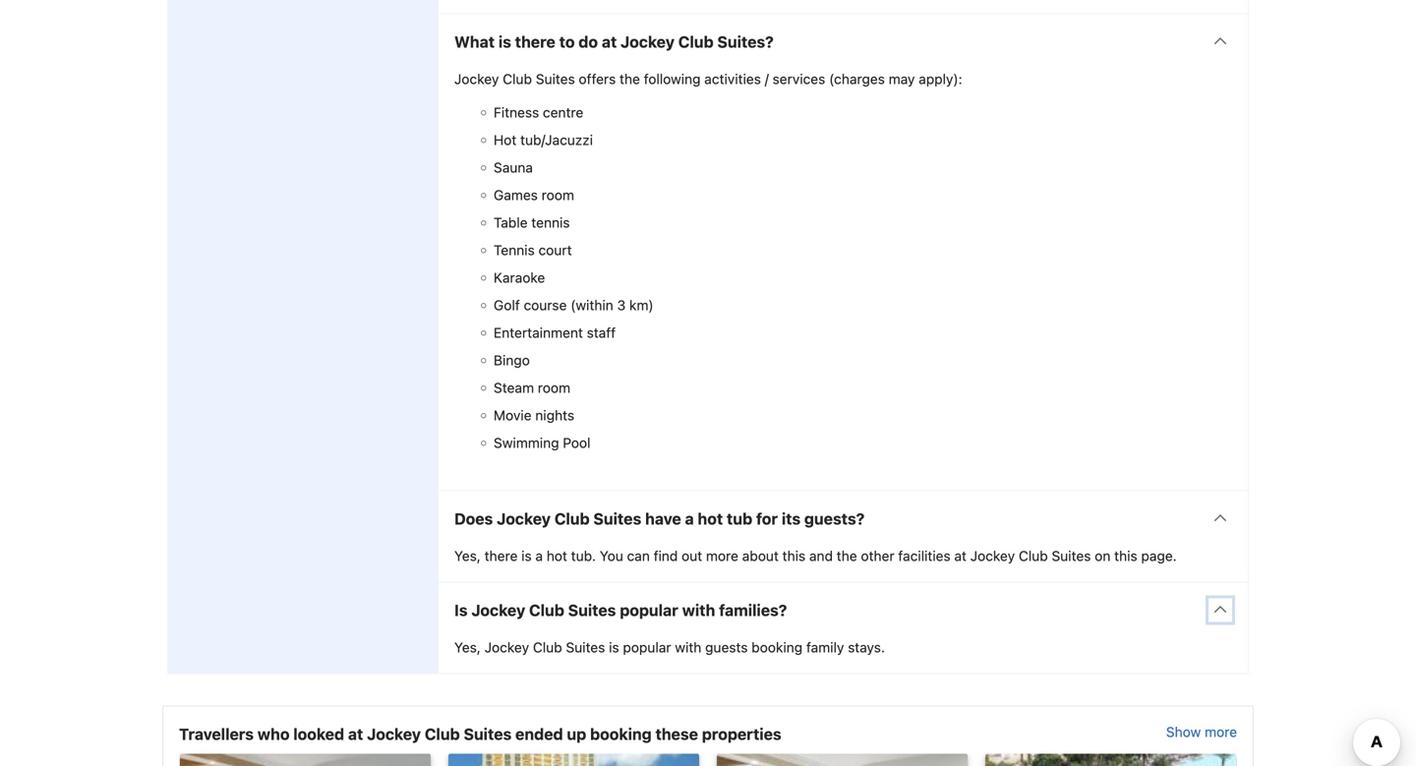 Task type: locate. For each thing, give the bounding box(es) containing it.
suites up centre at top
[[536, 71, 575, 87]]

is left tub.
[[521, 548, 532, 564]]

with left guests
[[675, 639, 702, 656]]

popular down is jockey club suites popular with families?
[[623, 639, 671, 656]]

1 horizontal spatial at
[[602, 32, 617, 51]]

jockey right 'is'
[[471, 601, 525, 620]]

0 vertical spatial is
[[499, 32, 511, 51]]

do
[[579, 32, 598, 51]]

centre
[[543, 104, 584, 120]]

0 vertical spatial yes,
[[454, 548, 481, 564]]

1 horizontal spatial hot
[[698, 509, 723, 528]]

does
[[454, 509, 493, 528]]

popular
[[620, 601, 679, 620], [623, 639, 671, 656]]

1 vertical spatial yes,
[[454, 639, 481, 656]]

room for games room
[[542, 187, 574, 203]]

1 vertical spatial room
[[538, 380, 571, 396]]

may
[[889, 71, 915, 87]]

booking right up
[[590, 725, 652, 744]]

popular inside the is jockey club suites popular with families? 'dropdown button'
[[620, 601, 679, 620]]

travellers who looked at jockey club suites ended up booking these properties
[[179, 725, 782, 744]]

find
[[654, 548, 678, 564]]

for
[[756, 509, 778, 528]]

suites inside 'dropdown button'
[[568, 601, 616, 620]]

a right have
[[685, 509, 694, 528]]

1 yes, from the top
[[454, 548, 481, 564]]

more
[[706, 548, 739, 564], [1205, 724, 1237, 740]]

1 vertical spatial there
[[485, 548, 518, 564]]

jockey up the following
[[621, 32, 675, 51]]

1 vertical spatial at
[[954, 548, 967, 564]]

popular up yes, jockey club suites is popular with guests booking family stays. on the bottom of the page
[[620, 601, 679, 620]]

0 horizontal spatial is
[[499, 32, 511, 51]]

more right show on the right bottom
[[1205, 724, 1237, 740]]

about
[[742, 548, 779, 564]]

golf course (within 3 km)
[[494, 297, 654, 313]]

is down is jockey club suites popular with families?
[[609, 639, 619, 656]]

room
[[542, 187, 574, 203], [538, 380, 571, 396]]

tub/jacuzzi
[[520, 132, 593, 148]]

a left tub.
[[535, 548, 543, 564]]

booking
[[752, 639, 803, 656], [590, 725, 652, 744]]

this right the on in the right bottom of the page
[[1114, 548, 1138, 564]]

at right facilities
[[954, 548, 967, 564]]

0 vertical spatial at
[[602, 32, 617, 51]]

0 horizontal spatial more
[[706, 548, 739, 564]]

2 yes, from the top
[[454, 639, 481, 656]]

0 vertical spatial room
[[542, 187, 574, 203]]

entertainment staff
[[494, 325, 616, 341]]

0 horizontal spatial at
[[348, 725, 363, 744]]

at
[[602, 32, 617, 51], [954, 548, 967, 564], [348, 725, 363, 744]]

1 horizontal spatial a
[[685, 509, 694, 528]]

with up guests
[[682, 601, 715, 620]]

on
[[1095, 548, 1111, 564]]

the right offers
[[620, 71, 640, 87]]

services
[[773, 71, 825, 87]]

tub.
[[571, 548, 596, 564]]

(charges
[[829, 71, 885, 87]]

yes, down 'is'
[[454, 639, 481, 656]]

1 vertical spatial is
[[521, 548, 532, 564]]

there down does
[[485, 548, 518, 564]]

course
[[524, 297, 567, 313]]

club right 'is'
[[529, 601, 564, 620]]

hot
[[698, 509, 723, 528], [547, 548, 567, 564]]

suites left ended
[[464, 725, 512, 744]]

pool
[[563, 435, 591, 451]]

0 vertical spatial popular
[[620, 601, 679, 620]]

ended
[[515, 725, 563, 744]]

suites down tub.
[[568, 601, 616, 620]]

0 vertical spatial more
[[706, 548, 739, 564]]

karaoke
[[494, 269, 545, 286]]

offers
[[579, 71, 616, 87]]

yes, there is a hot tub. you can find out more about this and the other facilities at jockey club suites on this page.
[[454, 548, 1177, 564]]

up
[[567, 725, 586, 744]]

suites
[[536, 71, 575, 87], [594, 509, 642, 528], [1052, 548, 1091, 564], [568, 601, 616, 620], [566, 639, 605, 656], [464, 725, 512, 744]]

hot left the tub
[[698, 509, 723, 528]]

fitness
[[494, 104, 539, 120]]

1 vertical spatial a
[[535, 548, 543, 564]]

this
[[783, 548, 806, 564], [1114, 548, 1138, 564]]

1 horizontal spatial more
[[1205, 724, 1237, 740]]

suites up you
[[594, 509, 642, 528]]

jockey inside 'dropdown button'
[[471, 601, 525, 620]]

facilities
[[898, 548, 951, 564]]

1 vertical spatial more
[[1205, 724, 1237, 740]]

there left "to"
[[515, 32, 556, 51]]

jockey
[[621, 32, 675, 51], [454, 71, 499, 87], [497, 509, 551, 528], [970, 548, 1015, 564], [471, 601, 525, 620], [485, 639, 529, 656], [367, 725, 421, 744]]

room up tennis
[[542, 187, 574, 203]]

1 horizontal spatial booking
[[752, 639, 803, 656]]

suites left the on in the right bottom of the page
[[1052, 548, 1091, 564]]

at right looked
[[348, 725, 363, 744]]

suites down is jockey club suites popular with families?
[[566, 639, 605, 656]]

club
[[678, 32, 714, 51], [503, 71, 532, 87], [555, 509, 590, 528], [1019, 548, 1048, 564], [529, 601, 564, 620], [533, 639, 562, 656], [425, 725, 460, 744]]

0 vertical spatial a
[[685, 509, 694, 528]]

1 vertical spatial booking
[[590, 725, 652, 744]]

other
[[861, 548, 895, 564]]

a inside does jockey club suites have a hot tub for its guests? dropdown button
[[685, 509, 694, 528]]

travellers
[[179, 725, 254, 744]]

1 vertical spatial hot
[[547, 548, 567, 564]]

hot left tub.
[[547, 548, 567, 564]]

yes,
[[454, 548, 481, 564], [454, 639, 481, 656]]

the
[[620, 71, 640, 87], [837, 548, 857, 564]]

is
[[454, 601, 468, 620]]

jockey right looked
[[367, 725, 421, 744]]

0 vertical spatial there
[[515, 32, 556, 51]]

room up nights
[[538, 380, 571, 396]]

more inside accordion control element
[[706, 548, 739, 564]]

club inside 'dropdown button'
[[529, 601, 564, 620]]

what
[[454, 32, 495, 51]]

0 vertical spatial the
[[620, 71, 640, 87]]

0 horizontal spatial hot
[[547, 548, 567, 564]]

club up tub.
[[555, 509, 590, 528]]

1 horizontal spatial this
[[1114, 548, 1138, 564]]

1 vertical spatial the
[[837, 548, 857, 564]]

family
[[806, 639, 844, 656]]

room for steam room
[[538, 380, 571, 396]]

booking inside accordion control element
[[752, 639, 803, 656]]

families?
[[719, 601, 787, 620]]

steam room
[[494, 380, 571, 396]]

is
[[499, 32, 511, 51], [521, 548, 532, 564], [609, 639, 619, 656]]

yes, down does
[[454, 548, 481, 564]]

more right out
[[706, 548, 739, 564]]

looked
[[293, 725, 344, 744]]

court
[[539, 242, 572, 258]]

is jockey club suites popular with families?
[[454, 601, 787, 620]]

0 horizontal spatial booking
[[590, 725, 652, 744]]

0 horizontal spatial this
[[783, 548, 806, 564]]

0 vertical spatial with
[[682, 601, 715, 620]]

2 vertical spatial is
[[609, 639, 619, 656]]

0 vertical spatial booking
[[752, 639, 803, 656]]

this left and
[[783, 548, 806, 564]]

the right and
[[837, 548, 857, 564]]

2 vertical spatial at
[[348, 725, 363, 744]]

0 horizontal spatial a
[[535, 548, 543, 564]]

a
[[685, 509, 694, 528], [535, 548, 543, 564]]

with
[[682, 601, 715, 620], [675, 639, 702, 656]]

0 horizontal spatial the
[[620, 71, 640, 87]]

is right what
[[499, 32, 511, 51]]

(within
[[571, 297, 613, 313]]

at right do
[[602, 32, 617, 51]]

1 horizontal spatial the
[[837, 548, 857, 564]]

with inside 'dropdown button'
[[682, 601, 715, 620]]

0 vertical spatial hot
[[698, 509, 723, 528]]

hot inside dropdown button
[[698, 509, 723, 528]]

booking down the 'families?'
[[752, 639, 803, 656]]

tennis
[[531, 214, 570, 231]]



Task type: describe. For each thing, give the bounding box(es) containing it.
sauna
[[494, 159, 533, 176]]

2 this from the left
[[1114, 548, 1138, 564]]

show more
[[1166, 724, 1237, 740]]

3
[[617, 297, 626, 313]]

these
[[656, 725, 698, 744]]

table
[[494, 214, 528, 231]]

show
[[1166, 724, 1201, 740]]

is jockey club suites popular with families? button
[[439, 583, 1248, 638]]

activities
[[704, 71, 761, 87]]

club down is jockey club suites popular with families?
[[533, 639, 562, 656]]

who
[[258, 725, 290, 744]]

bingo
[[494, 352, 530, 368]]

club left the on in the right bottom of the page
[[1019, 548, 1048, 564]]

accordion control element
[[438, 0, 1249, 674]]

movie
[[494, 407, 532, 423]]

properties
[[702, 725, 782, 744]]

staff
[[587, 325, 616, 341]]

1 horizontal spatial is
[[521, 548, 532, 564]]

can
[[627, 548, 650, 564]]

km)
[[629, 297, 654, 313]]

there inside dropdown button
[[515, 32, 556, 51]]

guests
[[705, 639, 748, 656]]

hot
[[494, 132, 517, 148]]

club left ended
[[425, 725, 460, 744]]

swimming pool
[[494, 435, 591, 451]]

club up 'jockey club suites offers the following activities / services (charges may apply):'
[[678, 32, 714, 51]]

2 horizontal spatial is
[[609, 639, 619, 656]]

games room
[[494, 187, 574, 203]]

tennis
[[494, 242, 535, 258]]

tub
[[727, 509, 753, 528]]

club up fitness
[[503, 71, 532, 87]]

2 horizontal spatial at
[[954, 548, 967, 564]]

jockey right facilities
[[970, 548, 1015, 564]]

games
[[494, 187, 538, 203]]

tennis court
[[494, 242, 572, 258]]

yes, jockey club suites is popular with guests booking family stays.
[[454, 639, 885, 656]]

steam
[[494, 380, 534, 396]]

yes, for is
[[454, 639, 481, 656]]

/
[[765, 71, 769, 87]]

1 vertical spatial with
[[675, 639, 702, 656]]

1 this from the left
[[783, 548, 806, 564]]

to
[[559, 32, 575, 51]]

guests?
[[804, 509, 865, 528]]

what is there to do at jockey club suites?
[[454, 32, 774, 51]]

its
[[782, 509, 801, 528]]

jockey up travellers who looked at jockey club suites ended up booking these properties
[[485, 639, 529, 656]]

does jockey club suites have a hot tub for its guests?
[[454, 509, 865, 528]]

table tennis
[[494, 214, 570, 231]]

suites inside dropdown button
[[594, 509, 642, 528]]

and
[[809, 548, 833, 564]]

yes, for does
[[454, 548, 481, 564]]

apply):
[[919, 71, 963, 87]]

does jockey club suites have a hot tub for its guests? button
[[439, 491, 1248, 546]]

out
[[682, 548, 702, 564]]

jockey club suites offers the following activities / services (charges may apply):
[[454, 71, 963, 87]]

nights
[[535, 407, 574, 423]]

stays.
[[848, 639, 885, 656]]

following
[[644, 71, 701, 87]]

what is there to do at jockey club suites? button
[[439, 14, 1248, 69]]

entertainment
[[494, 325, 583, 341]]

you
[[600, 548, 623, 564]]

jockey down what
[[454, 71, 499, 87]]

page.
[[1141, 548, 1177, 564]]

fitness centre
[[494, 104, 584, 120]]

golf
[[494, 297, 520, 313]]

swimming
[[494, 435, 559, 451]]

suites?
[[717, 32, 774, 51]]

show more link
[[1166, 722, 1237, 746]]

movie nights
[[494, 407, 574, 423]]

at inside dropdown button
[[602, 32, 617, 51]]

have
[[645, 509, 681, 528]]

hot tub/jacuzzi
[[494, 132, 593, 148]]

more inside show more link
[[1205, 724, 1237, 740]]

is inside what is there to do at jockey club suites? dropdown button
[[499, 32, 511, 51]]

jockey right does
[[497, 509, 551, 528]]

1 vertical spatial popular
[[623, 639, 671, 656]]



Task type: vqa. For each thing, say whether or not it's contained in the screenshot.
'locations' for Albuquerque 38 car rental locations Average price of $54.46 per day
no



